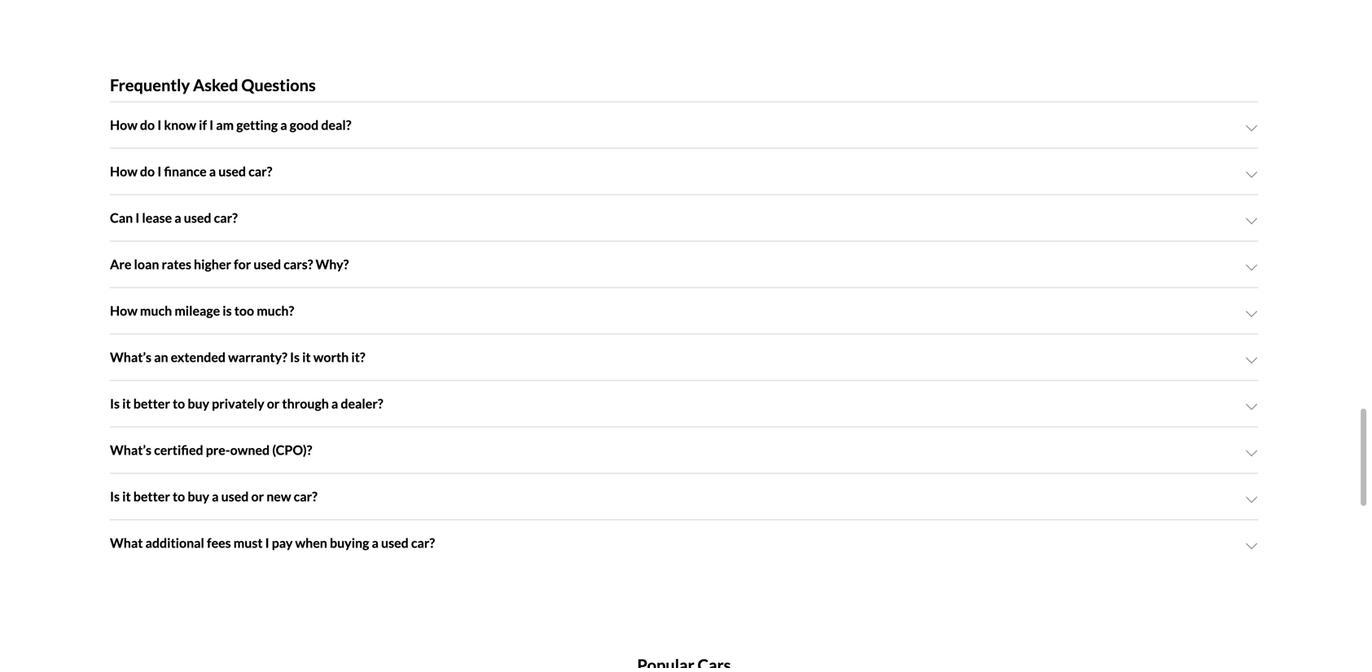 Task type: describe. For each thing, give the bounding box(es) containing it.
what's for what's certified pre-owned (cpo)?
[[110, 442, 152, 458]]

getting
[[236, 117, 278, 133]]

a down the "pre-" at the bottom left
[[212, 488, 219, 504]]

chevron down image for buying
[[1246, 540, 1259, 553]]

what additional fees must i pay when buying a used car? button
[[110, 520, 1259, 566]]

car? right buying
[[411, 535, 435, 551]]

chevron down image for or
[[1246, 493, 1259, 506]]

(cpo)?
[[272, 442, 312, 458]]

loan
[[134, 256, 159, 272]]

it?
[[351, 349, 366, 365]]

is it better to buy a used or new car? button
[[110, 474, 1259, 519]]

frequently
[[110, 75, 190, 95]]

is it better to buy privately or through a dealer?
[[110, 396, 383, 411]]

car? right new
[[294, 488, 318, 504]]

i right can
[[135, 210, 140, 226]]

is
[[223, 303, 232, 319]]

fees
[[207, 535, 231, 551]]

chevron down image inside what's certified pre-owned (cpo)? 'dropdown button'
[[1246, 447, 1259, 460]]

privately
[[212, 396, 264, 411]]

i inside dropdown button
[[157, 163, 162, 179]]

frequently asked questions
[[110, 75, 316, 95]]

cars?
[[284, 256, 313, 272]]

used inside what additional fees must i pay when buying a used car? dropdown button
[[381, 535, 409, 551]]

higher
[[194, 256, 231, 272]]

car? inside dropdown button
[[249, 163, 272, 179]]

how much mileage is too much?
[[110, 303, 294, 319]]

it for is it better to buy privately or through a dealer?
[[122, 396, 131, 411]]

i left pay
[[265, 535, 269, 551]]

chevron down image inside "how do i finance a used car?" dropdown button
[[1246, 168, 1259, 181]]

what's an extended warranty? is it worth it?
[[110, 349, 366, 365]]

dealer?
[[341, 396, 383, 411]]

how do i know if i am getting a good deal?
[[110, 117, 352, 133]]

good
[[290, 117, 319, 133]]

a left dealer?
[[332, 396, 338, 411]]

can i lease a used car?
[[110, 210, 238, 226]]

why?
[[316, 256, 349, 272]]

worth
[[313, 349, 349, 365]]

owned
[[230, 442, 270, 458]]

or inside is it better to buy a used or new car? dropdown button
[[251, 488, 264, 504]]

extended
[[171, 349, 226, 365]]

are loan rates higher for used cars? why? button
[[110, 242, 1259, 287]]

buy for privately
[[188, 396, 209, 411]]

a inside dropdown button
[[209, 163, 216, 179]]

are
[[110, 256, 132, 272]]

what's certified pre-owned (cpo)? button
[[110, 427, 1259, 473]]

asked
[[193, 75, 238, 95]]

what
[[110, 535, 143, 551]]

buy for a
[[188, 488, 209, 504]]

used inside is it better to buy a used or new car? dropdown button
[[221, 488, 249, 504]]

how for how do i finance a used car?
[[110, 163, 138, 179]]

new
[[267, 488, 291, 504]]

a left good
[[280, 117, 287, 133]]

pre-
[[206, 442, 230, 458]]

what additional fees must i pay when buying a used car?
[[110, 535, 435, 551]]

what's an extended warranty? is it worth it? button
[[110, 334, 1259, 380]]

better for is it better to buy a used or new car?
[[133, 488, 170, 504]]

do for know
[[140, 117, 155, 133]]

when
[[295, 535, 327, 551]]

what's certified pre-owned (cpo)?
[[110, 442, 312, 458]]



Task type: locate. For each thing, give the bounding box(es) containing it.
0 vertical spatial it
[[302, 349, 311, 365]]

additional
[[145, 535, 204, 551]]

4 chevron down image from the top
[[1246, 540, 1259, 553]]

what's left certified
[[110, 442, 152, 458]]

i right the if
[[210, 117, 214, 133]]

how do i know if i am getting a good deal? button
[[110, 102, 1259, 148]]

1 horizontal spatial or
[[267, 396, 280, 411]]

chevron down image for privately
[[1246, 400, 1259, 413]]

chevron down image
[[1246, 168, 1259, 181], [1246, 261, 1259, 274], [1246, 493, 1259, 506], [1246, 540, 1259, 553]]

0 vertical spatial what's
[[110, 349, 152, 365]]

is
[[290, 349, 300, 365], [110, 396, 120, 411], [110, 488, 120, 504]]

1 what's from the top
[[110, 349, 152, 365]]

do left finance
[[140, 163, 155, 179]]

1 vertical spatial do
[[140, 163, 155, 179]]

for
[[234, 256, 251, 272]]

how up can
[[110, 163, 138, 179]]

1 vertical spatial what's
[[110, 442, 152, 458]]

i left know
[[157, 117, 162, 133]]

know
[[164, 117, 196, 133]]

chevron down image
[[1246, 122, 1259, 135], [1246, 215, 1259, 228], [1246, 308, 1259, 321], [1246, 354, 1259, 367], [1246, 400, 1259, 413], [1246, 447, 1259, 460]]

chevron down image inside is it better to buy privately or through a dealer? dropdown button
[[1246, 400, 1259, 413]]

i
[[157, 117, 162, 133], [210, 117, 214, 133], [157, 163, 162, 179], [135, 210, 140, 226], [265, 535, 269, 551]]

2 chevron down image from the top
[[1246, 261, 1259, 274]]

warranty?
[[228, 349, 288, 365]]

1 vertical spatial better
[[133, 488, 170, 504]]

to for a
[[173, 488, 185, 504]]

is for is it better to buy privately or through a dealer?
[[110, 396, 120, 411]]

chevron down image inside is it better to buy a used or new car? dropdown button
[[1246, 493, 1259, 506]]

0 vertical spatial to
[[173, 396, 185, 411]]

car?
[[249, 163, 272, 179], [214, 210, 238, 226], [294, 488, 318, 504], [411, 535, 435, 551]]

1 do from the top
[[140, 117, 155, 133]]

or inside is it better to buy privately or through a dealer? dropdown button
[[267, 396, 280, 411]]

do
[[140, 117, 155, 133], [140, 163, 155, 179]]

used inside can i lease a used car? dropdown button
[[184, 210, 211, 226]]

how down 'frequently'
[[110, 117, 138, 133]]

deal?
[[321, 117, 352, 133]]

too
[[234, 303, 254, 319]]

how for how do i know if i am getting a good deal?
[[110, 117, 138, 133]]

chevron down image for much?
[[1246, 308, 1259, 321]]

how inside dropdown button
[[110, 163, 138, 179]]

1 vertical spatial is
[[110, 396, 120, 411]]

0 vertical spatial do
[[140, 117, 155, 133]]

certified
[[154, 442, 203, 458]]

chevron down image for car?
[[1246, 215, 1259, 228]]

chevron down image inside what additional fees must i pay when buying a used car? dropdown button
[[1246, 540, 1259, 553]]

what's for what's an extended warranty? is it worth it?
[[110, 349, 152, 365]]

used inside are loan rates higher for used cars? why? dropdown button
[[254, 256, 281, 272]]

0 vertical spatial buy
[[188, 396, 209, 411]]

used right buying
[[381, 535, 409, 551]]

1 vertical spatial how
[[110, 163, 138, 179]]

how
[[110, 117, 138, 133], [110, 163, 138, 179], [110, 303, 138, 319]]

better down an
[[133, 396, 170, 411]]

can
[[110, 210, 133, 226]]

to
[[173, 396, 185, 411], [173, 488, 185, 504]]

a
[[280, 117, 287, 133], [209, 163, 216, 179], [175, 210, 181, 226], [332, 396, 338, 411], [212, 488, 219, 504], [372, 535, 379, 551]]

5 chevron down image from the top
[[1246, 400, 1259, 413]]

0 vertical spatial or
[[267, 396, 280, 411]]

is it better to buy privately or through a dealer? button
[[110, 381, 1259, 426]]

through
[[282, 396, 329, 411]]

an
[[154, 349, 168, 365]]

much?
[[257, 303, 294, 319]]

can i lease a used car? button
[[110, 195, 1259, 241]]

2 to from the top
[[173, 488, 185, 504]]

pay
[[272, 535, 293, 551]]

buy down what's certified pre-owned (cpo)?
[[188, 488, 209, 504]]

2 vertical spatial is
[[110, 488, 120, 504]]

4 chevron down image from the top
[[1246, 354, 1259, 367]]

chevron down image inside are loan rates higher for used cars? why? dropdown button
[[1246, 261, 1259, 274]]

lease
[[142, 210, 172, 226]]

or left new
[[251, 488, 264, 504]]

questions
[[241, 75, 316, 95]]

1 vertical spatial buy
[[188, 488, 209, 504]]

are loan rates higher for used cars? why?
[[110, 256, 349, 272]]

finance
[[164, 163, 207, 179]]

a right finance
[[209, 163, 216, 179]]

to for privately
[[173, 396, 185, 411]]

car? down getting
[[249, 163, 272, 179]]

what's inside 'dropdown button'
[[110, 442, 152, 458]]

1 chevron down image from the top
[[1246, 122, 1259, 135]]

2 better from the top
[[133, 488, 170, 504]]

what's inside dropdown button
[[110, 349, 152, 365]]

better for is it better to buy privately or through a dealer?
[[133, 396, 170, 411]]

0 horizontal spatial or
[[251, 488, 264, 504]]

chevron down image inside can i lease a used car? dropdown button
[[1246, 215, 1259, 228]]

0 vertical spatial is
[[290, 349, 300, 365]]

2 vertical spatial how
[[110, 303, 138, 319]]

1 better from the top
[[133, 396, 170, 411]]

how left 'much'
[[110, 303, 138, 319]]

2 vertical spatial it
[[122, 488, 131, 504]]

or left through
[[267, 396, 280, 411]]

or
[[267, 396, 280, 411], [251, 488, 264, 504]]

must
[[234, 535, 263, 551]]

6 chevron down image from the top
[[1246, 447, 1259, 460]]

used left new
[[221, 488, 249, 504]]

am
[[216, 117, 234, 133]]

3 chevron down image from the top
[[1246, 493, 1259, 506]]

used
[[219, 163, 246, 179], [184, 210, 211, 226], [254, 256, 281, 272], [221, 488, 249, 504], [381, 535, 409, 551]]

it for is it better to buy a used or new car?
[[122, 488, 131, 504]]

what's
[[110, 349, 152, 365], [110, 442, 152, 458]]

buying
[[330, 535, 369, 551]]

used down how do i know if i am getting a good deal?
[[219, 163, 246, 179]]

much
[[140, 303, 172, 319]]

is for is it better to buy a used or new car?
[[110, 488, 120, 504]]

rates
[[162, 256, 191, 272]]

used right lease
[[184, 210, 211, 226]]

i left finance
[[157, 163, 162, 179]]

chevron down image inside what's an extended warranty? is it worth it? dropdown button
[[1246, 354, 1259, 367]]

to down certified
[[173, 488, 185, 504]]

chevron down image inside the how much mileage is too much? dropdown button
[[1246, 308, 1259, 321]]

do left know
[[140, 117, 155, 133]]

1 vertical spatial to
[[173, 488, 185, 504]]

do for finance
[[140, 163, 155, 179]]

1 chevron down image from the top
[[1246, 168, 1259, 181]]

car? up are loan rates higher for used cars? why? at the left top
[[214, 210, 238, 226]]

0 vertical spatial better
[[133, 396, 170, 411]]

how do i finance a used car? button
[[110, 149, 1259, 194]]

used inside "how do i finance a used car?" dropdown button
[[219, 163, 246, 179]]

0 vertical spatial how
[[110, 117, 138, 133]]

used right for
[[254, 256, 281, 272]]

1 to from the top
[[173, 396, 185, 411]]

3 chevron down image from the top
[[1246, 308, 1259, 321]]

1 buy from the top
[[188, 396, 209, 411]]

2 what's from the top
[[110, 442, 152, 458]]

1 how from the top
[[110, 117, 138, 133]]

buy
[[188, 396, 209, 411], [188, 488, 209, 504]]

it
[[302, 349, 311, 365], [122, 396, 131, 411], [122, 488, 131, 504]]

1 vertical spatial or
[[251, 488, 264, 504]]

better
[[133, 396, 170, 411], [133, 488, 170, 504]]

to up certified
[[173, 396, 185, 411]]

2 how from the top
[[110, 163, 138, 179]]

what's left an
[[110, 349, 152, 365]]

3 how from the top
[[110, 303, 138, 319]]

better up additional
[[133, 488, 170, 504]]

2 do from the top
[[140, 163, 155, 179]]

a right buying
[[372, 535, 379, 551]]

buy left the privately at the bottom left of page
[[188, 396, 209, 411]]

do inside dropdown button
[[140, 117, 155, 133]]

if
[[199, 117, 207, 133]]

chevron down image inside how do i know if i am getting a good deal? dropdown button
[[1246, 122, 1259, 135]]

how much mileage is too much? button
[[110, 288, 1259, 334]]

is it better to buy a used or new car?
[[110, 488, 318, 504]]

chevron down image for it
[[1246, 354, 1259, 367]]

2 chevron down image from the top
[[1246, 215, 1259, 228]]

how for how much mileage is too much?
[[110, 303, 138, 319]]

how do i finance a used car?
[[110, 163, 272, 179]]

chevron down image for i
[[1246, 122, 1259, 135]]

a right lease
[[175, 210, 181, 226]]

chevron down image for why?
[[1246, 261, 1259, 274]]

do inside dropdown button
[[140, 163, 155, 179]]

mileage
[[175, 303, 220, 319]]

2 buy from the top
[[188, 488, 209, 504]]

1 vertical spatial it
[[122, 396, 131, 411]]



Task type: vqa. For each thing, say whether or not it's contained in the screenshot.
the Frequently Asked Questions
yes



